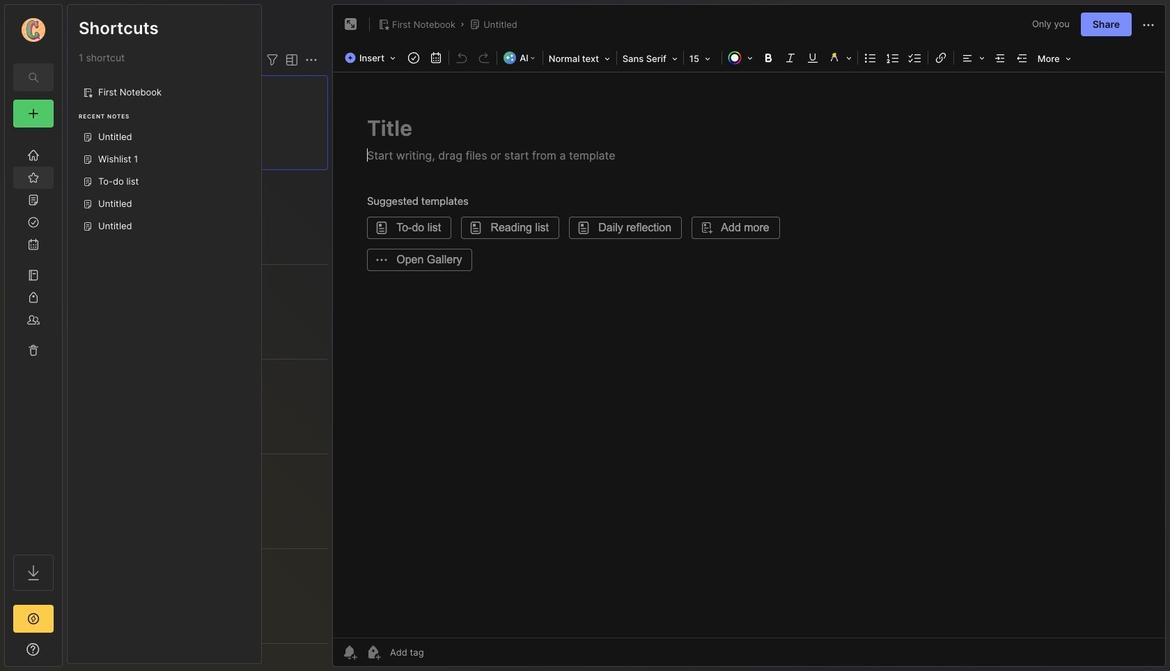 Task type: locate. For each thing, give the bounding box(es) containing it.
Account field
[[5, 16, 62, 44]]

alignment image
[[956, 48, 990, 68]]

numbered list image
[[884, 48, 903, 68]]

heading level image
[[545, 49, 615, 67]]

note window element
[[332, 4, 1167, 667]]

account image
[[22, 18, 45, 42]]

tree
[[5, 136, 62, 542]]

more image
[[1034, 49, 1076, 67]]

font family image
[[619, 49, 682, 67]]

add tag image
[[365, 644, 382, 661]]

home image
[[26, 148, 40, 162]]

WHAT'S NEW field
[[5, 638, 62, 661]]

edit search image
[[25, 69, 42, 86]]

font color image
[[724, 48, 757, 68]]

main element
[[0, 0, 67, 671]]

bold image
[[759, 48, 778, 68]]

upgrade image
[[25, 611, 42, 627]]



Task type: describe. For each thing, give the bounding box(es) containing it.
expand note image
[[343, 16, 360, 33]]

add a reminder image
[[342, 644, 358, 661]]

outdent image
[[1013, 48, 1033, 68]]

italic image
[[781, 48, 801, 68]]

indent image
[[991, 48, 1010, 68]]

font size image
[[686, 49, 720, 67]]

underline image
[[803, 48, 823, 68]]

checklist image
[[906, 48, 925, 68]]

bulleted list image
[[861, 48, 881, 68]]

Note Editor text field
[[333, 72, 1166, 638]]

click to expand image
[[61, 645, 71, 662]]

insert link image
[[932, 48, 951, 68]]

highlight image
[[824, 48, 856, 68]]

tree inside main element
[[5, 136, 62, 542]]

insert image
[[342, 49, 403, 67]]

task image
[[404, 48, 424, 68]]

calendar event image
[[427, 48, 446, 68]]



Task type: vqa. For each thing, say whether or not it's contained in the screenshot.
Font size image
yes



